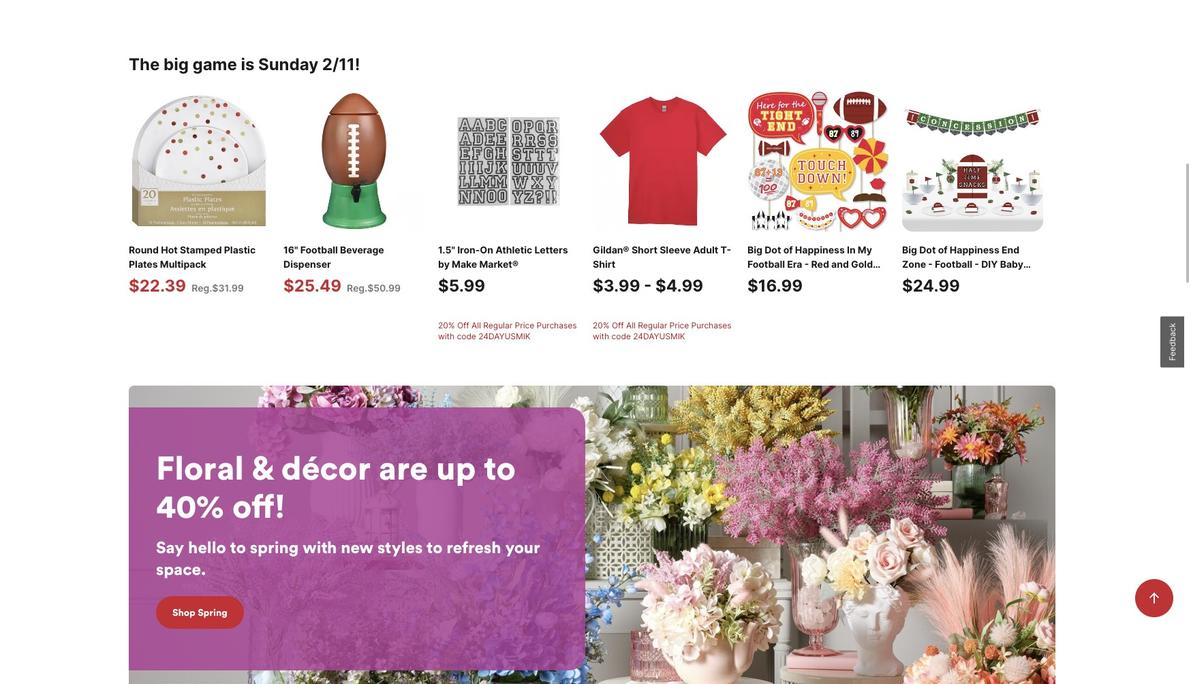 Task type: describe. For each thing, give the bounding box(es) containing it.
16" football beverage dispenser image
[[283, 90, 425, 231]]

is
[[241, 54, 254, 74]]

party
[[781, 272, 806, 284]]

booth
[[838, 272, 866, 284]]

game
[[192, 54, 237, 74]]

big dot of happiness end zone - football - diy baby shower or birthday party concession signs - snack bar decorations kit - 50 pieces image
[[902, 90, 1043, 231]]

happiness
[[795, 244, 845, 255]]

round hot stamped plastic plates multipack $22.39 reg.$31.99
[[129, 244, 256, 296]]

the big game is sunday 2/11!
[[129, 54, 360, 74]]

shop
[[172, 606, 195, 619]]

by
[[438, 258, 450, 270]]

décor
[[281, 447, 371, 488]]

$5.99
[[438, 276, 485, 296]]

letters
[[535, 244, 568, 255]]

football inside "16" football beverage dispenser $25.49 reg.$50.99"
[[300, 244, 338, 255]]

1 horizontal spatial to
[[427, 537, 442, 557]]

football inside the big dot of happiness in my football era - red and gold sports party photo booth props kit - 20 count
[[748, 258, 785, 270]]

athletic
[[496, 244, 532, 255]]

1 horizontal spatial -
[[792, 287, 797, 298]]

count
[[814, 287, 842, 298]]

plastic
[[224, 244, 256, 255]]

40%
[[156, 485, 224, 527]]

1.5" iron-on athletic letters by make market® image
[[438, 90, 579, 231]]

off for $3.99 - $4.99
[[612, 320, 624, 330]]

big
[[748, 244, 762, 255]]

space.
[[156, 559, 206, 579]]

spring
[[198, 606, 227, 619]]

gildan® short sleeve adult t-shirt image
[[593, 90, 734, 231]]

reg.$50.99
[[347, 282, 401, 293]]

kit
[[777, 287, 790, 298]]

price for $5.99
[[515, 320, 534, 330]]

20% for $5.99
[[438, 320, 455, 330]]

floral & décor are up to 40% off!
[[156, 447, 516, 527]]

are
[[379, 447, 428, 488]]

1.5" iron-on athletic letters by make market® $5.99
[[438, 244, 568, 296]]

round hot stamped plastic plates multipack image
[[129, 90, 270, 231]]

up
[[436, 447, 476, 488]]

of
[[783, 244, 793, 255]]

1.5"
[[438, 244, 455, 255]]

price for $4.99
[[670, 320, 689, 330]]

$25.49
[[283, 276, 341, 296]]

spring
[[250, 537, 299, 557]]

reg.$31.99
[[192, 282, 244, 293]]

red
[[811, 258, 829, 270]]

20% for $3.99 - $4.99
[[593, 320, 610, 330]]

- inside gildan® short sleeve adult t- shirt $3.99 - $4.99
[[644, 276, 652, 296]]

beverage
[[340, 244, 384, 255]]

gold
[[851, 258, 873, 270]]

big dot of happiness in my football era - red and gold sports party photo booth props kit - 20 count image
[[748, 90, 889, 231]]

on
[[480, 244, 493, 255]]

sleeve
[[660, 244, 691, 255]]

$3.99
[[593, 276, 640, 296]]

hot
[[161, 244, 178, 255]]

make
[[452, 258, 477, 270]]

stamped
[[180, 244, 222, 255]]

in
[[847, 244, 856, 255]]

iron-
[[457, 244, 480, 255]]

shirt
[[593, 258, 616, 270]]



Task type: vqa. For each thing, say whether or not it's contained in the screenshot.
Football inside big dot of happiness in my football era - red and gold sports party photo booth props kit - 20 count
yes



Task type: locate. For each thing, give the bounding box(es) containing it.
0 horizontal spatial to
[[230, 537, 246, 557]]

off!
[[232, 485, 286, 527]]

24dayusmik
[[479, 331, 531, 341], [633, 331, 685, 341]]

styles
[[377, 537, 423, 557]]

1 horizontal spatial football
[[748, 258, 785, 270]]

2 purchases from the left
[[691, 320, 732, 330]]

price down $4.99
[[670, 320, 689, 330]]

to
[[484, 447, 516, 488], [230, 537, 246, 557], [427, 537, 442, 557]]

regular for $4.99
[[638, 320, 667, 330]]

0 horizontal spatial 20% off all regular price purchases with code 24dayusmik
[[438, 320, 577, 341]]

code for $5.99
[[457, 331, 476, 341]]

2 horizontal spatial with
[[593, 331, 609, 341]]

to right up
[[484, 447, 516, 488]]

24dayusmik for $4.99
[[633, 331, 685, 341]]

0 horizontal spatial with
[[303, 537, 337, 557]]

regular down $4.99
[[638, 320, 667, 330]]

say hello to spring with new styles to refresh your space.
[[156, 537, 540, 579]]

with down $3.99
[[593, 331, 609, 341]]

0 horizontal spatial football
[[300, 244, 338, 255]]

- right era
[[805, 258, 809, 270]]

20% down $3.99
[[593, 320, 610, 330]]

1 20% off all regular price purchases with code 24dayusmik from the left
[[438, 320, 577, 341]]

1 horizontal spatial regular
[[638, 320, 667, 330]]

code
[[457, 331, 476, 341], [612, 331, 631, 341]]

and
[[831, 258, 849, 270]]

with for $5.99
[[438, 331, 455, 341]]

&
[[251, 447, 273, 488]]

hello
[[188, 537, 226, 557]]

all down $3.99
[[626, 320, 636, 330]]

my
[[858, 244, 872, 255]]

purchases
[[537, 320, 577, 330], [691, 320, 732, 330]]

- left 20
[[792, 287, 797, 298]]

multipack
[[160, 258, 206, 270]]

0 horizontal spatial code
[[457, 331, 476, 341]]

$24.99
[[902, 276, 960, 296]]

1 horizontal spatial off
[[612, 320, 624, 330]]

20% off all regular price purchases with code 24dayusmik for $4.99
[[593, 320, 732, 341]]

0 vertical spatial football
[[300, 244, 338, 255]]

16"
[[283, 244, 298, 255]]

-
[[805, 258, 809, 270], [644, 276, 652, 296], [792, 287, 797, 298]]

short
[[632, 244, 658, 255]]

2 horizontal spatial to
[[484, 447, 516, 488]]

all
[[472, 320, 481, 330], [626, 320, 636, 330]]

off
[[457, 320, 469, 330], [612, 320, 624, 330]]

football up the sports
[[748, 258, 785, 270]]

plates
[[129, 258, 158, 270]]

0 horizontal spatial all
[[472, 320, 481, 330]]

purchases for $4.99
[[691, 320, 732, 330]]

1 purchases from the left
[[537, 320, 577, 330]]

gildan®
[[593, 244, 629, 255]]

1 horizontal spatial with
[[438, 331, 455, 341]]

1 vertical spatial football
[[748, 258, 785, 270]]

adult
[[693, 244, 718, 255]]

shop spring button
[[156, 596, 244, 629]]

to right hello at the left of the page
[[230, 537, 246, 557]]

1 horizontal spatial all
[[626, 320, 636, 330]]

1 horizontal spatial 24dayusmik
[[633, 331, 685, 341]]

2 price from the left
[[670, 320, 689, 330]]

24dayusmik down $4.99
[[633, 331, 685, 341]]

football
[[300, 244, 338, 255], [748, 258, 785, 270]]

code down the $5.99
[[457, 331, 476, 341]]

football up dispenser
[[300, 244, 338, 255]]

with
[[438, 331, 455, 341], [593, 331, 609, 341], [303, 537, 337, 557]]

20% off all regular price purchases with code 24dayusmik for $5.99
[[438, 320, 577, 341]]

the
[[129, 54, 160, 74]]

round
[[129, 244, 159, 255]]

off down $3.99
[[612, 320, 624, 330]]

floral
[[156, 447, 244, 488]]

with for $3.99 - $4.99
[[593, 331, 609, 341]]

20% off all regular price purchases with code 24dayusmik
[[438, 320, 577, 341], [593, 320, 732, 341]]

regular for $5.99
[[483, 320, 513, 330]]

all for $5.99
[[472, 320, 481, 330]]

0 horizontal spatial 24dayusmik
[[479, 331, 531, 341]]

1 horizontal spatial code
[[612, 331, 631, 341]]

1 horizontal spatial 20%
[[593, 320, 610, 330]]

with left new
[[303, 537, 337, 557]]

$22.39
[[129, 276, 186, 296]]

1 price from the left
[[515, 320, 534, 330]]

purple, yellow, pink and blue floral arrangements in assorted vases image
[[129, 385, 1056, 684]]

0 horizontal spatial 20%
[[438, 320, 455, 330]]

1 24dayusmik from the left
[[479, 331, 531, 341]]

24dayusmik for $5.99
[[479, 331, 531, 341]]

code for $3.99 - $4.99
[[612, 331, 631, 341]]

2 regular from the left
[[638, 320, 667, 330]]

shop spring
[[172, 606, 227, 619]]

say
[[156, 537, 184, 557]]

16" football beverage dispenser $25.49 reg.$50.99
[[283, 244, 401, 296]]

t-
[[721, 244, 731, 255]]

0 horizontal spatial regular
[[483, 320, 513, 330]]

all down the $5.99
[[472, 320, 481, 330]]

1 20% from the left
[[438, 320, 455, 330]]

2 code from the left
[[612, 331, 631, 341]]

1 horizontal spatial price
[[670, 320, 689, 330]]

off for $5.99
[[457, 320, 469, 330]]

with down the $5.99
[[438, 331, 455, 341]]

1 regular from the left
[[483, 320, 513, 330]]

regular down the $5.99
[[483, 320, 513, 330]]

0 horizontal spatial -
[[644, 276, 652, 296]]

sports
[[748, 272, 779, 284]]

20
[[799, 287, 811, 298]]

24dayusmik down the $5.99
[[479, 331, 531, 341]]

purchases for $5.99
[[537, 320, 577, 330]]

photo
[[808, 272, 836, 284]]

refresh
[[446, 537, 501, 557]]

2 horizontal spatial -
[[805, 258, 809, 270]]

price
[[515, 320, 534, 330], [670, 320, 689, 330]]

with inside 'say hello to spring with new styles to refresh your space.'
[[303, 537, 337, 557]]

1 horizontal spatial 20% off all regular price purchases with code 24dayusmik
[[593, 320, 732, 341]]

20% off all regular price purchases with code 24dayusmik down 1.5" iron-on athletic letters by make market® $5.99 at left top
[[438, 320, 577, 341]]

regular
[[483, 320, 513, 330], [638, 320, 667, 330]]

to inside floral & décor are up to 40% off!
[[484, 447, 516, 488]]

off down the $5.99
[[457, 320, 469, 330]]

price down 1.5" iron-on athletic letters by make market® $5.99 at left top
[[515, 320, 534, 330]]

2 all from the left
[[626, 320, 636, 330]]

your
[[505, 537, 540, 557]]

big dot of happiness in my football era - red and gold sports party photo booth props kit - 20 count
[[748, 244, 873, 298]]

dot
[[765, 244, 781, 255]]

- right $3.99
[[644, 276, 652, 296]]

0 horizontal spatial purchases
[[537, 320, 577, 330]]

code down $3.99
[[612, 331, 631, 341]]

2 20% off all regular price purchases with code 24dayusmik from the left
[[593, 320, 732, 341]]

1 code from the left
[[457, 331, 476, 341]]

$24.99 link
[[902, 90, 1043, 342]]

sunday
[[258, 54, 318, 74]]

20%
[[438, 320, 455, 330], [593, 320, 610, 330]]

gildan® short sleeve adult t- shirt $3.99 - $4.99
[[593, 244, 731, 296]]

2/11!
[[322, 54, 360, 74]]

2 24dayusmik from the left
[[633, 331, 685, 341]]

0 horizontal spatial price
[[515, 320, 534, 330]]

big
[[163, 54, 189, 74]]

new
[[341, 537, 373, 557]]

$16.99
[[748, 276, 803, 296]]

2 off from the left
[[612, 320, 624, 330]]

props
[[748, 287, 775, 298]]

to right styles
[[427, 537, 442, 557]]

2 20% from the left
[[593, 320, 610, 330]]

1 horizontal spatial purchases
[[691, 320, 732, 330]]

$4.99
[[655, 276, 703, 296]]

market®
[[479, 258, 519, 270]]

1 off from the left
[[457, 320, 469, 330]]

20% down the $5.99
[[438, 320, 455, 330]]

all for $4.99
[[626, 320, 636, 330]]

dispenser
[[283, 258, 331, 270]]

era
[[787, 258, 802, 270]]

1 all from the left
[[472, 320, 481, 330]]

0 horizontal spatial off
[[457, 320, 469, 330]]

20% off all regular price purchases with code 24dayusmik down $4.99
[[593, 320, 732, 341]]



